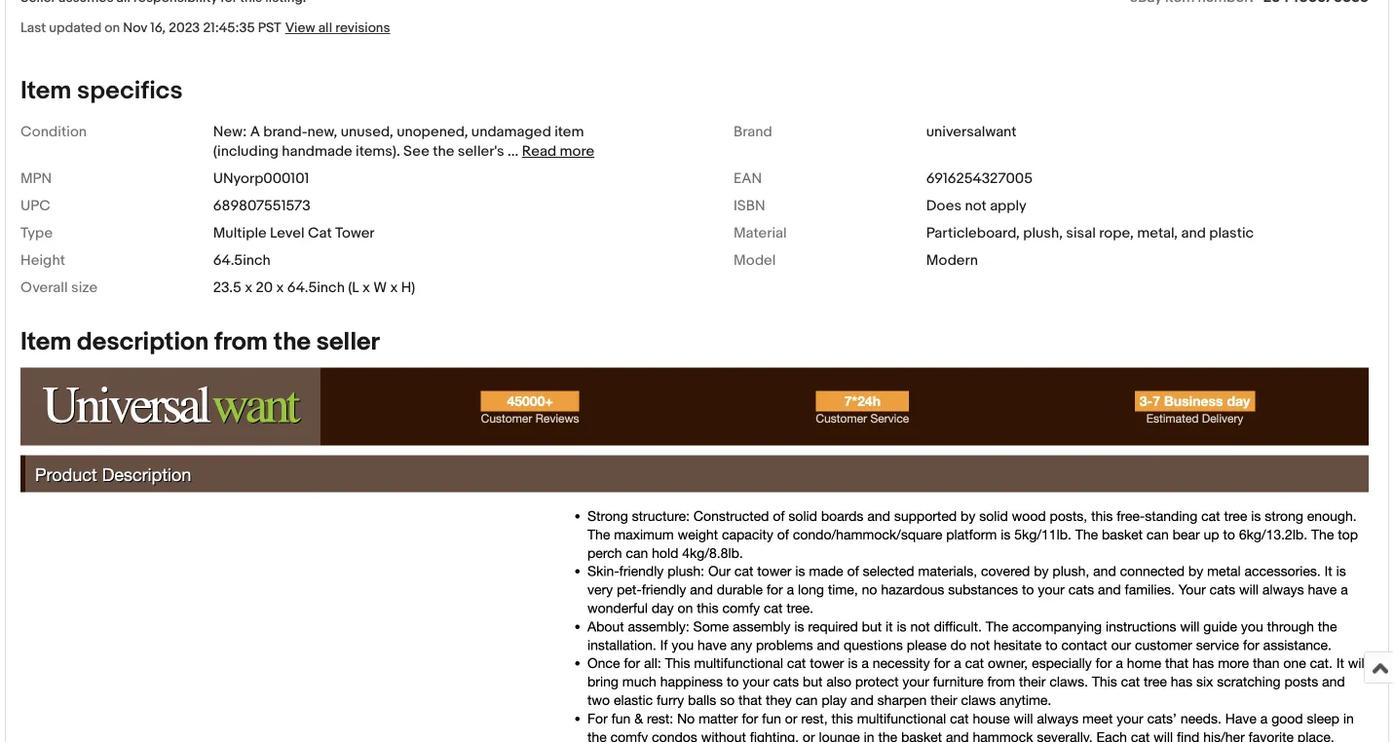 Task type: vqa. For each thing, say whether or not it's contained in the screenshot.


Task type: describe. For each thing, give the bounding box(es) containing it.
seller
[[317, 327, 380, 358]]

overall
[[20, 279, 68, 297]]

23.5 x 20 x 64.5inch (l x w x h)
[[213, 279, 415, 297]]

2 x from the left
[[276, 279, 284, 297]]

revisions
[[335, 20, 390, 36]]

does not apply
[[927, 197, 1027, 215]]

new:
[[213, 123, 247, 141]]

read
[[522, 143, 557, 160]]

1 x from the left
[[245, 279, 253, 297]]

last updated on nov 16, 2023 21:45:35 pst view all revisions
[[20, 20, 390, 36]]

plush,
[[1024, 225, 1064, 242]]

overall size
[[20, 279, 98, 297]]

cat
[[308, 225, 332, 242]]

apply
[[991, 197, 1027, 215]]

description
[[77, 327, 209, 358]]

a
[[250, 123, 260, 141]]

unopened,
[[397, 123, 468, 141]]

metal,
[[1138, 225, 1179, 242]]

h)
[[401, 279, 415, 297]]

not
[[965, 197, 987, 215]]

the inside new: a brand-new, unused, unopened, undamaged item (including handmade items). see the seller's ...
[[433, 143, 455, 160]]

all
[[318, 20, 332, 36]]

size
[[71, 279, 98, 297]]

nov
[[123, 20, 147, 36]]

1 vertical spatial 64.5inch
[[287, 279, 345, 297]]

more
[[560, 143, 595, 160]]

type
[[20, 225, 53, 242]]

4 x from the left
[[390, 279, 398, 297]]

view
[[285, 20, 315, 36]]

new: a brand-new, unused, unopened, undamaged item (including handmade items). see the seller's ...
[[213, 123, 584, 160]]

item description from the seller
[[20, 327, 380, 358]]

(l
[[348, 279, 359, 297]]

does
[[927, 197, 962, 215]]

unyorp000101
[[213, 170, 309, 188]]

unused,
[[341, 123, 394, 141]]

pst
[[258, 20, 281, 36]]

(including
[[213, 143, 279, 160]]

689807551573
[[213, 197, 311, 215]]

universalwant
[[927, 123, 1017, 141]]

brand-
[[263, 123, 308, 141]]

and
[[1182, 225, 1207, 242]]

see
[[404, 143, 430, 160]]

6916254327005
[[927, 170, 1033, 188]]



Task type: locate. For each thing, give the bounding box(es) containing it.
2 item from the top
[[20, 327, 72, 358]]

updated
[[49, 20, 102, 36]]

23.5
[[213, 279, 242, 297]]

0 vertical spatial the
[[433, 143, 455, 160]]

isbn
[[734, 197, 766, 215]]

the right from
[[274, 327, 311, 358]]

0 vertical spatial 64.5inch
[[213, 252, 271, 269]]

height
[[20, 252, 65, 269]]

64.5inch
[[213, 252, 271, 269], [287, 279, 345, 297]]

2023
[[169, 20, 200, 36]]

item down overall
[[20, 327, 72, 358]]

item for item specifics
[[20, 76, 72, 106]]

item
[[555, 123, 584, 141]]

x right 20
[[276, 279, 284, 297]]

item
[[20, 76, 72, 106], [20, 327, 72, 358]]

1 vertical spatial item
[[20, 327, 72, 358]]

particleboard,
[[927, 225, 1020, 242]]

tower
[[335, 225, 375, 242]]

x right (l
[[363, 279, 370, 297]]

1 item from the top
[[20, 76, 72, 106]]

multiple level cat tower
[[213, 225, 375, 242]]

item specifics
[[20, 76, 183, 106]]

0 vertical spatial item
[[20, 76, 72, 106]]

w
[[374, 279, 387, 297]]

condition
[[20, 123, 87, 141]]

plastic
[[1210, 225, 1255, 242]]

item for item description from the seller
[[20, 327, 72, 358]]

x right w
[[390, 279, 398, 297]]

x left 20
[[245, 279, 253, 297]]

x
[[245, 279, 253, 297], [276, 279, 284, 297], [363, 279, 370, 297], [390, 279, 398, 297]]

handmade
[[282, 143, 353, 160]]

items).
[[356, 143, 400, 160]]

modern
[[927, 252, 979, 269]]

1 horizontal spatial the
[[433, 143, 455, 160]]

item up condition
[[20, 76, 72, 106]]

mpn
[[20, 170, 52, 188]]

sisal
[[1067, 225, 1096, 242]]

64.5inch down multiple
[[213, 252, 271, 269]]

material
[[734, 225, 787, 242]]

model
[[734, 252, 776, 269]]

from
[[215, 327, 268, 358]]

3 x from the left
[[363, 279, 370, 297]]

seller's
[[458, 143, 505, 160]]

20
[[256, 279, 273, 297]]

particleboard, plush, sisal rope, metal, and plastic
[[927, 225, 1255, 242]]

multiple
[[213, 225, 267, 242]]

rope,
[[1100, 225, 1135, 242]]

1 vertical spatial the
[[274, 327, 311, 358]]

upc
[[20, 197, 51, 215]]

view all revisions link
[[281, 19, 390, 36]]

16,
[[150, 20, 166, 36]]

the
[[433, 143, 455, 160], [274, 327, 311, 358]]

brand
[[734, 123, 773, 141]]

...
[[508, 143, 519, 160]]

the down unopened,
[[433, 143, 455, 160]]

read more button
[[522, 143, 595, 160]]

1 horizontal spatial 64.5inch
[[287, 279, 345, 297]]

ean
[[734, 170, 762, 188]]

0 horizontal spatial the
[[274, 327, 311, 358]]

level
[[270, 225, 305, 242]]

0 horizontal spatial 64.5inch
[[213, 252, 271, 269]]

undamaged
[[472, 123, 552, 141]]

on
[[105, 20, 120, 36]]

last
[[20, 20, 46, 36]]

64.5inch left (l
[[287, 279, 345, 297]]

21:45:35
[[203, 20, 255, 36]]

new,
[[308, 123, 338, 141]]

specifics
[[77, 76, 183, 106]]

read more
[[522, 143, 595, 160]]



